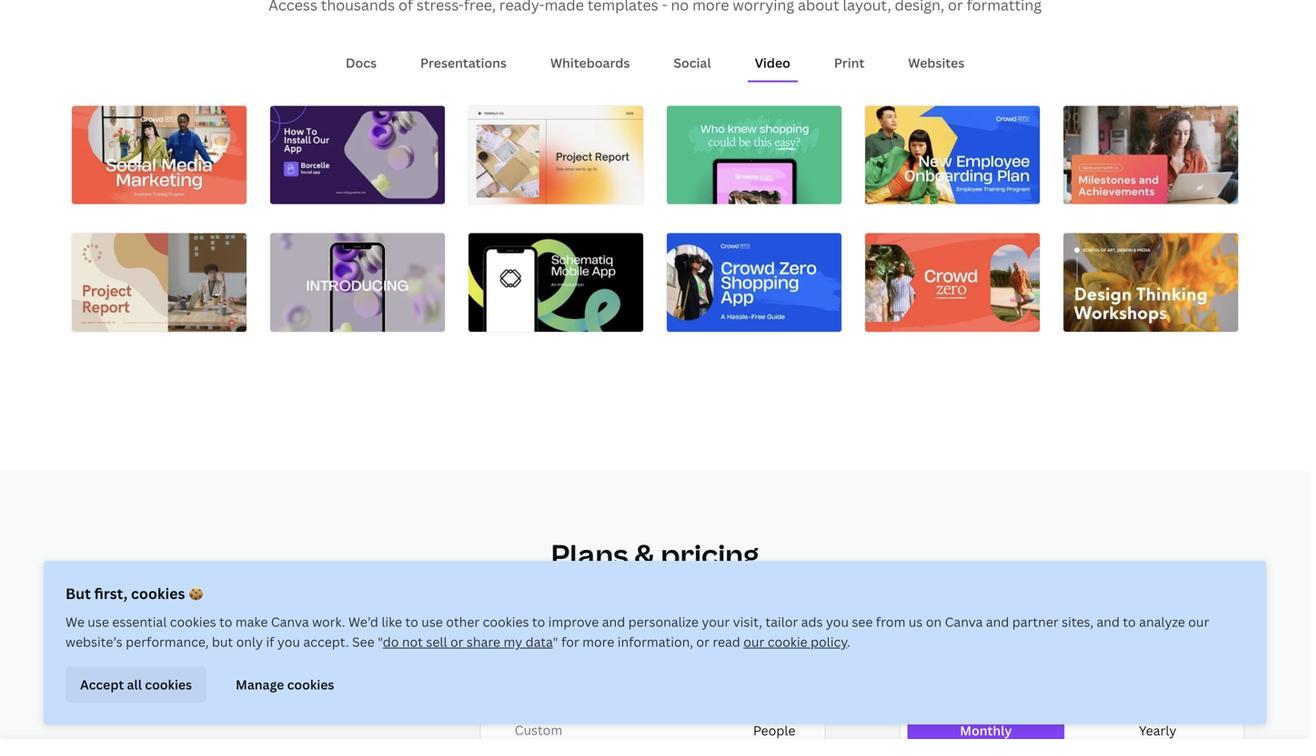 Task type: describe. For each thing, give the bounding box(es) containing it.
red cream and brown business hip report video image
[[72, 234, 247, 332]]

1 to from the left
[[219, 614, 232, 631]]

analyze
[[1139, 614, 1185, 631]]

manage cookies
[[236, 676, 334, 694]]

sell
[[426, 634, 447, 651]]

induction and onboarding video in bright red cobalt bright green chic photocentric frames style image
[[865, 106, 1040, 204]]

for
[[561, 634, 579, 651]]

see
[[852, 614, 873, 631]]

presentations
[[420, 54, 507, 72]]

4 to from the left
[[1123, 614, 1136, 631]]

see
[[352, 634, 375, 651]]

other
[[446, 614, 480, 631]]

cookies down 🍪
[[170, 614, 216, 631]]

pink and orange gradient clean digital milestones and achievements video image
[[1064, 106, 1239, 204]]

promotion video promo in bright green orange cobalt chic photocentric frames style image
[[667, 106, 842, 204]]

all
[[127, 676, 142, 694]]

manage cookies button
[[221, 667, 349, 703]]

accept all cookies
[[80, 676, 192, 694]]

do
[[383, 634, 399, 651]]

but
[[212, 634, 233, 651]]

performance,
[[126, 634, 209, 651]]

" inside we use essential cookies to make canva work. we'd like to use other cookies to improve and personalize your visit, tailor ads you see from us on canva and partner sites, and to analyze our website's performance, but only if you accept. see "
[[378, 634, 383, 651]]

more
[[583, 634, 615, 651]]

do not sell or share my data " for more information, or read our cookie policy .
[[383, 634, 851, 651]]

accept
[[80, 676, 124, 694]]

our cookie policy link
[[744, 634, 847, 651]]

cookies right all at the bottom left of the page
[[145, 676, 192, 694]]

1 and from the left
[[602, 614, 625, 631]]

training video in bright red cobalt bright green chic photocentric frames style image
[[72, 106, 247, 204]]

share
[[467, 634, 501, 651]]

video
[[755, 54, 791, 72]]

we use essential cookies to make canva work. we'd like to use other cookies to improve and personalize your visit, tailor ads you see from us on canva and partner sites, and to analyze our website's performance, but only if you accept. see "
[[66, 614, 1210, 651]]

personalize
[[628, 614, 699, 631]]

us
[[909, 614, 923, 631]]

social button
[[666, 46, 719, 81]]

your
[[702, 614, 730, 631]]

our inside we use essential cookies to make canva work. we'd like to use other cookies to improve and personalize your visit, tailor ads you see from us on canva and partner sites, and to analyze our website's performance, but only if you accept. see "
[[1189, 614, 1210, 631]]

presentations button
[[413, 46, 514, 81]]

my
[[504, 634, 522, 651]]

like
[[382, 614, 402, 631]]

purple slate grey yellow product launch video image
[[270, 234, 445, 332]]

2 and from the left
[[986, 614, 1009, 631]]

&
[[635, 536, 655, 575]]

0 horizontal spatial you
[[277, 634, 300, 651]]

2 to from the left
[[405, 614, 418, 631]]

2 use from the left
[[422, 614, 443, 631]]

video button
[[748, 46, 798, 81]]

cookies down accept.
[[287, 676, 334, 694]]

whiteboards button
[[543, 46, 637, 81]]

cookies up essential
[[131, 584, 185, 604]]

whiteboards
[[550, 54, 630, 72]]

from
[[876, 614, 906, 631]]

read
[[713, 634, 741, 651]]

we'd
[[348, 614, 378, 631]]

tailor
[[766, 614, 798, 631]]

policy
[[811, 634, 847, 651]]

partner
[[1013, 614, 1059, 631]]

3 and from the left
[[1097, 614, 1120, 631]]

visit,
[[733, 614, 763, 631]]

websites button
[[901, 46, 972, 81]]



Task type: vqa. For each thing, say whether or not it's contained in the screenshot.
'apply' in the Brand Voice Let our AI-powered copy generator Magic Write apply your brand voice perfectly across your copy.
no



Task type: locate. For each thing, give the bounding box(es) containing it.
accept all cookies button
[[66, 667, 207, 703]]

and left partner at the right of the page
[[986, 614, 1009, 631]]

1 horizontal spatial and
[[986, 614, 1009, 631]]

you
[[826, 614, 849, 631], [277, 634, 300, 651]]

not
[[402, 634, 423, 651]]

to up but
[[219, 614, 232, 631]]

0 horizontal spatial or
[[450, 634, 464, 651]]

use up sell
[[422, 614, 443, 631]]

1 horizontal spatial canva
[[945, 614, 983, 631]]

2 " from the left
[[553, 634, 558, 651]]

print
[[834, 54, 865, 72]]

1 horizontal spatial or
[[697, 634, 710, 651]]

websites
[[908, 54, 965, 72]]

youtube intro design workshop video background image
[[1064, 234, 1239, 332]]

and right sites, at the bottom right of page
[[1097, 614, 1120, 631]]

sites,
[[1062, 614, 1094, 631]]

ads
[[801, 614, 823, 631]]

0 horizontal spatial "
[[378, 634, 383, 651]]

use
[[88, 614, 109, 631], [422, 614, 443, 631]]

cookie
[[768, 634, 808, 651]]

1 or from the left
[[450, 634, 464, 651]]

1 " from the left
[[378, 634, 383, 651]]

to right 'like' on the bottom left of page
[[405, 614, 418, 631]]

canva
[[271, 614, 309, 631], [945, 614, 983, 631]]

first,
[[94, 584, 128, 604]]

orange yellow professional gradient project report video image
[[469, 106, 643, 204]]

our down 'visit,'
[[744, 634, 765, 651]]

or
[[450, 634, 464, 651], [697, 634, 710, 651]]

1 horizontal spatial use
[[422, 614, 443, 631]]

" right see
[[378, 634, 383, 651]]

"
[[378, 634, 383, 651], [553, 634, 558, 651]]

print button
[[827, 46, 872, 81]]

plans & pricing
[[551, 536, 759, 575]]

essential
[[112, 614, 167, 631]]

or left read
[[697, 634, 710, 651]]

media kit video in bright red white bright green chic photocentric frames style image
[[865, 234, 1040, 332]]

.
[[847, 634, 851, 651]]

but
[[66, 584, 91, 604]]

you right if
[[277, 634, 300, 651]]

canva right on
[[945, 614, 983, 631]]

and up do not sell or share my data " for more information, or read our cookie policy .
[[602, 614, 625, 631]]

1 horizontal spatial "
[[553, 634, 558, 651]]

1 vertical spatial you
[[277, 634, 300, 651]]

do not sell or share my data link
[[383, 634, 553, 651]]

we
[[66, 614, 85, 631]]

product documentation video in bright blue white bright green chic photocentric frames style image
[[667, 234, 842, 332]]

to up data
[[532, 614, 545, 631]]

to
[[219, 614, 232, 631], [405, 614, 418, 631], [532, 614, 545, 631], [1123, 614, 1136, 631]]

on
[[926, 614, 942, 631]]

cookies up "my"
[[483, 614, 529, 631]]

purple modern how to install app video image
[[270, 106, 445, 204]]

0 horizontal spatial canva
[[271, 614, 309, 631]]

1 canva from the left
[[271, 614, 309, 631]]

improve
[[548, 614, 599, 631]]

pricing
[[661, 536, 759, 575]]

website's
[[66, 634, 123, 651]]

accept.
[[303, 634, 349, 651]]

0 horizontal spatial our
[[744, 634, 765, 651]]

0 horizontal spatial use
[[88, 614, 109, 631]]

manage
[[236, 676, 284, 694]]

0 horizontal spatial and
[[602, 614, 625, 631]]

2 horizontal spatial and
[[1097, 614, 1120, 631]]

and
[[602, 614, 625, 631], [986, 614, 1009, 631], [1097, 614, 1120, 631]]

social
[[674, 54, 711, 72]]

0 vertical spatial our
[[1189, 614, 1210, 631]]

docs button
[[338, 46, 384, 81]]

use up website's at left
[[88, 614, 109, 631]]

" left for
[[553, 634, 558, 651]]

canva up if
[[271, 614, 309, 631]]

only
[[236, 634, 263, 651]]

work.
[[312, 614, 345, 631]]

1 use from the left
[[88, 614, 109, 631]]

🍪
[[189, 584, 203, 604]]

if
[[266, 634, 274, 651]]

1 horizontal spatial you
[[826, 614, 849, 631]]

make
[[235, 614, 268, 631]]

to left 'analyze'
[[1123, 614, 1136, 631]]

product documentation video in black and white lime green green bold gradient style image
[[469, 234, 643, 332]]

our right 'analyze'
[[1189, 614, 1210, 631]]

cookies
[[131, 584, 185, 604], [170, 614, 216, 631], [483, 614, 529, 631], [145, 676, 192, 694], [287, 676, 334, 694]]

plans
[[551, 536, 629, 575]]

but first, cookies 🍪
[[66, 584, 203, 604]]

1 horizontal spatial our
[[1189, 614, 1210, 631]]

docs
[[346, 54, 377, 72]]

data
[[526, 634, 553, 651]]

our
[[1189, 614, 1210, 631], [744, 634, 765, 651]]

information,
[[618, 634, 693, 651]]

2 or from the left
[[697, 634, 710, 651]]

or right sell
[[450, 634, 464, 651]]

2 canva from the left
[[945, 614, 983, 631]]

1 vertical spatial our
[[744, 634, 765, 651]]

3 to from the left
[[532, 614, 545, 631]]

0 vertical spatial you
[[826, 614, 849, 631]]

you up policy
[[826, 614, 849, 631]]



